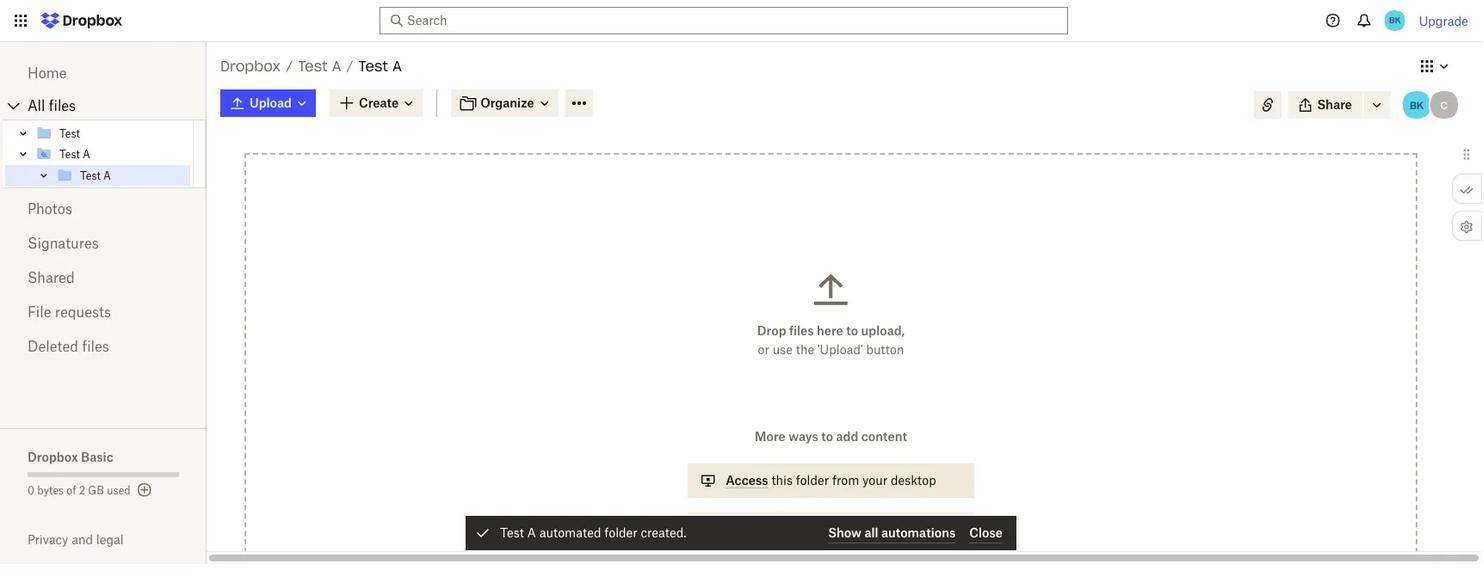 Task type: describe. For each thing, give the bounding box(es) containing it.
2
[[79, 485, 85, 498]]

test inside alert
[[500, 526, 524, 541]]

dropbox link
[[220, 55, 281, 77]]

used
[[107, 485, 131, 498]]

upload,
[[861, 324, 905, 338]]

requests
[[55, 304, 111, 321]]

automated
[[540, 526, 601, 541]]

drive
[[844, 522, 874, 536]]

home link
[[28, 56, 179, 90]]

and
[[72, 533, 93, 548]]

close button
[[970, 523, 1003, 544]]

test up create
[[359, 58, 388, 75]]

Search in folder "Dropbox" text field
[[407, 11, 1036, 30]]

desktop
[[891, 474, 937, 488]]

more ways to add content element
[[685, 428, 978, 565]]

upgrade
[[1419, 13, 1469, 28]]

this
[[772, 474, 793, 488]]

file requests link
[[28, 295, 179, 330]]

a inside alert
[[527, 526, 536, 541]]

of
[[67, 485, 76, 498]]

close
[[970, 526, 1003, 540]]

import from google drive
[[726, 522, 874, 536]]

dropbox for dropbox / test a / test a
[[220, 58, 281, 75]]

bytes
[[37, 485, 64, 498]]

test a for test
[[59, 148, 90, 161]]

file
[[28, 304, 51, 321]]

access this folder from your desktop
[[726, 474, 937, 488]]

test down all files
[[59, 127, 80, 140]]

a down test link
[[83, 148, 90, 161]]

global header element
[[0, 0, 1483, 42]]

gb
[[88, 485, 104, 498]]

a up photos 'link' at the left of the page
[[103, 169, 111, 182]]

privacy and legal
[[28, 533, 124, 548]]

upgrade link
[[1419, 13, 1469, 28]]

automations
[[882, 526, 956, 540]]

1 vertical spatial from
[[769, 522, 796, 536]]

the
[[796, 343, 815, 357]]

dropbox logo - go to the homepage image
[[34, 7, 128, 34]]

0 vertical spatial test a link
[[298, 55, 341, 77]]

files for drop
[[789, 324, 814, 338]]

privacy
[[28, 533, 68, 548]]

signatures
[[28, 235, 99, 252]]

share
[[1318, 97, 1353, 112]]

photos
[[28, 201, 72, 218]]

bk button
[[1402, 90, 1433, 121]]

button
[[867, 343, 904, 357]]

home
[[28, 65, 67, 82]]

get more space image
[[134, 480, 155, 501]]

a up create dropdown button
[[332, 58, 341, 75]]

dropbox for dropbox basic
[[28, 450, 78, 465]]

0 horizontal spatial folder
[[605, 526, 638, 541]]

create
[[359, 96, 399, 110]]

more ways to add content
[[755, 430, 907, 444]]

test a link for test
[[35, 144, 190, 164]]

all
[[28, 97, 45, 115]]

file requests
[[28, 304, 111, 321]]

alert containing show all automations
[[466, 517, 1017, 551]]

test a for test a
[[80, 169, 111, 182]]

0
[[28, 485, 34, 498]]



Task type: vqa. For each thing, say whether or not it's contained in the screenshot.
the bottommost 'you'
no



Task type: locate. For each thing, give the bounding box(es) containing it.
upload button
[[220, 90, 316, 117]]

dropbox / test a / test a
[[220, 58, 402, 75]]

shared link
[[28, 261, 179, 295]]

0 vertical spatial dropbox
[[220, 58, 281, 75]]

2 vertical spatial test a link
[[56, 165, 190, 186]]

0 vertical spatial test a
[[59, 148, 90, 161]]

folder left the created.
[[605, 526, 638, 541]]

dropbox basic
[[28, 450, 113, 465]]

folder
[[796, 474, 829, 488], [605, 526, 638, 541]]

1 vertical spatial test a
[[80, 169, 111, 182]]

test a link up upload popup button
[[298, 55, 341, 77]]

bk
[[1390, 15, 1401, 26], [1410, 99, 1424, 111]]

google
[[800, 522, 841, 536]]

shared
[[28, 269, 75, 287]]

legal
[[96, 533, 124, 548]]

show all automations button
[[828, 523, 956, 544]]

more
[[755, 430, 786, 444]]

files inside tree
[[49, 97, 76, 115]]

here
[[817, 324, 844, 338]]

0 horizontal spatial files
[[49, 97, 76, 115]]

'upload'
[[818, 343, 863, 357]]

content
[[862, 430, 907, 444]]

show all automations
[[828, 526, 956, 540]]

test link
[[35, 123, 190, 144]]

a left automated at the left
[[527, 526, 536, 541]]

0 bytes of 2 gb used
[[28, 485, 131, 498]]

to inside drop files here to upload, or use the 'upload' button
[[846, 324, 858, 338]]

dropbox up bytes at the bottom left of page
[[28, 450, 78, 465]]

drop files here to upload, or use the 'upload' button
[[757, 324, 905, 357]]

share button
[[1288, 91, 1363, 119]]

test a
[[59, 148, 90, 161], [80, 169, 111, 182]]

or
[[758, 343, 770, 357]]

all files link
[[28, 92, 207, 120]]

to
[[846, 324, 858, 338], [822, 430, 833, 444]]

bk left c
[[1410, 99, 1424, 111]]

/
[[286, 59, 293, 73], [347, 59, 353, 73]]

1 vertical spatial dropbox
[[28, 450, 78, 465]]

to right here
[[846, 324, 858, 338]]

0 vertical spatial bk
[[1390, 15, 1401, 26]]

folder inside more ways to add content element
[[796, 474, 829, 488]]

1 horizontal spatial /
[[347, 59, 353, 73]]

from
[[832, 474, 860, 488], [769, 522, 796, 536]]

test left automated at the left
[[500, 526, 524, 541]]

create button
[[330, 90, 423, 117]]

deleted files link
[[28, 330, 179, 364]]

deleted
[[28, 338, 78, 356]]

test up photos 'link' at the left of the page
[[80, 169, 101, 182]]

test a link down all files link
[[35, 144, 190, 164]]

2 / from the left
[[347, 59, 353, 73]]

0 horizontal spatial dropbox
[[28, 450, 78, 465]]

bk button
[[1382, 7, 1409, 34]]

signatures link
[[28, 226, 179, 261]]

dropbox
[[220, 58, 281, 75], [28, 450, 78, 465]]

basic
[[81, 450, 113, 465]]

test a down test link
[[59, 148, 90, 161]]

test down test link
[[59, 148, 80, 161]]

1 vertical spatial to
[[822, 430, 833, 444]]

all files
[[28, 97, 76, 115]]

c
[[1441, 99, 1448, 111]]

c button
[[1429, 90, 1460, 121]]

to left add
[[822, 430, 833, 444]]

1 vertical spatial folder
[[605, 526, 638, 541]]

show
[[828, 526, 862, 540]]

files for all
[[49, 97, 76, 115]]

drop
[[757, 324, 786, 338]]

bk inside popup button
[[1390, 15, 1401, 26]]

/ up create dropdown button
[[347, 59, 353, 73]]

organize
[[481, 96, 534, 110]]

test
[[298, 58, 328, 75], [359, 58, 388, 75], [59, 127, 80, 140], [59, 148, 80, 161], [80, 169, 101, 182], [500, 526, 524, 541]]

add
[[836, 430, 859, 444]]

files
[[49, 97, 76, 115], [789, 324, 814, 338], [82, 338, 109, 356]]

1 / from the left
[[286, 59, 293, 73]]

photos link
[[28, 192, 179, 226]]

deleted files
[[28, 338, 109, 356]]

/ right dropbox link at top left
[[286, 59, 293, 73]]

test a up photos 'link' at the left of the page
[[80, 169, 111, 182]]

test a automated folder created.
[[500, 526, 687, 541]]

upload
[[250, 96, 292, 110]]

1 vertical spatial test a link
[[35, 144, 190, 164]]

files inside drop files here to upload, or use the 'upload' button
[[789, 324, 814, 338]]

privacy and legal link
[[28, 533, 207, 548]]

a up create
[[393, 58, 402, 75]]

1 vertical spatial bk
[[1410, 99, 1424, 111]]

group containing test
[[3, 120, 207, 189]]

import
[[726, 522, 766, 536]]

folder right this
[[796, 474, 829, 488]]

0 horizontal spatial to
[[822, 430, 833, 444]]

all files tree
[[3, 92, 207, 189]]

files for deleted
[[82, 338, 109, 356]]

your
[[863, 474, 888, 488]]

files down file requests link
[[82, 338, 109, 356]]

from left your
[[832, 474, 860, 488]]

1 horizontal spatial to
[[846, 324, 858, 338]]

0 horizontal spatial bk
[[1390, 15, 1401, 26]]

test up upload popup button
[[298, 58, 328, 75]]

dropbox up upload popup button
[[220, 58, 281, 75]]

organize button
[[451, 90, 559, 117]]

all
[[865, 526, 879, 540]]

1 horizontal spatial from
[[832, 474, 860, 488]]

access
[[726, 474, 769, 488]]

ways
[[789, 430, 819, 444]]

files right all
[[49, 97, 76, 115]]

1 horizontal spatial bk
[[1410, 99, 1424, 111]]

bk for bk popup button
[[1390, 15, 1401, 26]]

test a link up photos 'link' at the left of the page
[[56, 165, 190, 186]]

0 vertical spatial folder
[[796, 474, 829, 488]]

bk inside button
[[1410, 99, 1424, 111]]

test a link
[[298, 55, 341, 77], [35, 144, 190, 164], [56, 165, 190, 186]]

2 horizontal spatial files
[[789, 324, 814, 338]]

bk for bk button
[[1410, 99, 1424, 111]]

bk left upgrade
[[1390, 15, 1401, 26]]

files up the
[[789, 324, 814, 338]]

0 vertical spatial to
[[846, 324, 858, 338]]

a
[[332, 58, 341, 75], [393, 58, 402, 75], [83, 148, 90, 161], [103, 169, 111, 182], [527, 526, 536, 541]]

1 horizontal spatial files
[[82, 338, 109, 356]]

from right import
[[769, 522, 796, 536]]

0 vertical spatial from
[[832, 474, 860, 488]]

0 horizontal spatial from
[[769, 522, 796, 536]]

use
[[773, 343, 793, 357]]

1 horizontal spatial dropbox
[[220, 58, 281, 75]]

alert
[[466, 517, 1017, 551]]

1 horizontal spatial folder
[[796, 474, 829, 488]]

test a link for test a
[[56, 165, 190, 186]]

created.
[[641, 526, 687, 541]]

group
[[3, 120, 207, 189]]

0 horizontal spatial /
[[286, 59, 293, 73]]



